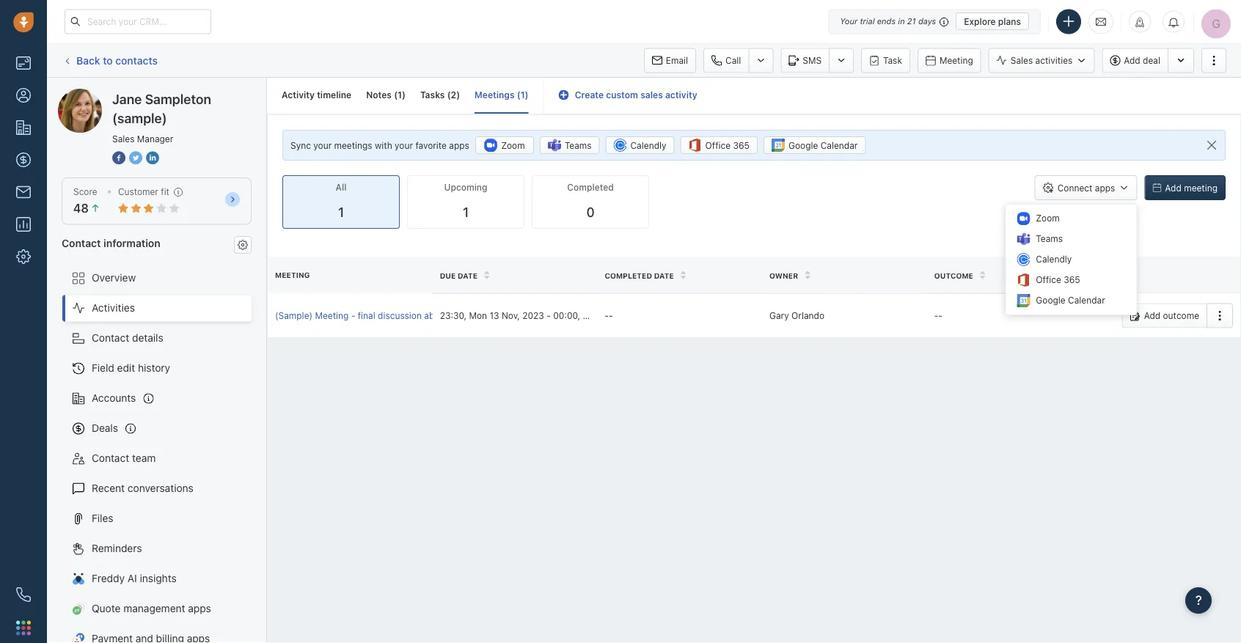 Task type: locate. For each thing, give the bounding box(es) containing it.
sampleton up manager
[[145, 91, 211, 107]]

due date
[[440, 271, 478, 280]]

jane down the contacts
[[112, 91, 142, 107]]

apps right connect
[[1095, 183, 1115, 193]]

teams down connect
[[1036, 234, 1063, 244]]

0 horizontal spatial google
[[789, 140, 818, 151]]

teams button
[[540, 137, 600, 154]]

2 ( from the left
[[447, 90, 451, 100]]

1 vertical spatial contact
[[92, 332, 129, 344]]

nov, right 13
[[502, 311, 520, 321]]

2 - from the left
[[547, 311, 551, 321]]

23:30, mon 13 nov, 2023 - 00:00, wed 15 nov, 2023
[[440, 311, 658, 321]]

jane down to
[[87, 88, 110, 101]]

teams down create
[[565, 140, 592, 151]]

-
[[351, 311, 355, 321], [547, 311, 551, 321], [605, 311, 609, 321], [609, 311, 613, 321], [934, 311, 939, 321], [939, 311, 943, 321]]

sms button
[[781, 48, 829, 73]]

overview
[[92, 272, 136, 284]]

apps right favorite on the left of page
[[449, 140, 469, 150]]

0 vertical spatial teams
[[565, 140, 592, 151]]

1 horizontal spatial zoom
[[1036, 213, 1060, 224]]

0 horizontal spatial (
[[394, 90, 398, 100]]

contact up recent
[[92, 452, 129, 464]]

( right the meetings
[[517, 90, 521, 100]]

all
[[336, 182, 347, 193]]

twitter circled image
[[129, 150, 142, 165]]

1 horizontal spatial 2023
[[637, 311, 658, 321]]

mon
[[469, 311, 487, 321]]

calendar inside button
[[821, 140, 858, 151]]

1 vertical spatial add
[[1165, 183, 1182, 193]]

1 down all
[[338, 204, 344, 220]]

0 vertical spatial calendar
[[821, 140, 858, 151]]

add for add outcome
[[1144, 311, 1161, 321]]

1 horizontal spatial apps
[[449, 140, 469, 150]]

due
[[440, 271, 456, 280]]

1 vertical spatial apps
[[1095, 183, 1115, 193]]

outcome
[[1163, 311, 1200, 321]]

calendly
[[631, 140, 667, 151], [1036, 254, 1072, 265]]

(sample) up sales manager
[[112, 110, 167, 126]]

1 ) from the left
[[402, 90, 406, 100]]

0 horizontal spatial sales
[[112, 134, 135, 144]]

0 horizontal spatial office
[[705, 140, 731, 151]]

2 your from the left
[[395, 140, 413, 150]]

add inside add deal "button"
[[1124, 55, 1141, 66]]

0 horizontal spatial meeting
[[275, 271, 310, 279]]

trial
[[860, 17, 875, 26]]

zoom down connect
[[1036, 213, 1060, 224]]

1 vertical spatial 365
[[1064, 275, 1081, 285]]

0 horizontal spatial zoom
[[501, 140, 525, 151]]

nov,
[[502, 311, 520, 321], [616, 311, 634, 321]]

48
[[73, 202, 89, 215]]

freddy ai insights
[[92, 573, 177, 585]]

2 vertical spatial contact
[[92, 452, 129, 464]]

0 horizontal spatial )
[[402, 90, 406, 100]]

add outcome button
[[1122, 303, 1207, 328]]

add deal
[[1124, 55, 1161, 66]]

date
[[458, 271, 478, 280], [654, 271, 674, 280]]

0 vertical spatial sales
[[1011, 55, 1033, 66]]

with
[[375, 140, 392, 150]]

conversations
[[128, 482, 194, 495]]

0 vertical spatial completed
[[567, 182, 614, 193]]

team
[[132, 452, 156, 464]]

0 horizontal spatial 365
[[733, 140, 750, 151]]

1 vertical spatial deal
[[466, 311, 484, 321]]

field edit history
[[92, 362, 170, 374]]

office
[[705, 140, 731, 151], [1036, 275, 1062, 285]]

2 horizontal spatial apps
[[1095, 183, 1115, 193]]

3 ) from the left
[[525, 90, 529, 100]]

2 nov, from the left
[[616, 311, 634, 321]]

1 vertical spatial teams
[[1036, 234, 1063, 244]]

1 vertical spatial zoom
[[1036, 213, 1060, 224]]

2023
[[523, 311, 544, 321], [637, 311, 658, 321]]

1 horizontal spatial 365
[[1064, 275, 1081, 285]]

2 horizontal spatial )
[[525, 90, 529, 100]]

2
[[451, 90, 456, 100]]

) right notes
[[402, 90, 406, 100]]

meeting
[[1184, 183, 1218, 193]]

-- right wed in the left top of the page
[[605, 311, 613, 321]]

nov, right 15
[[616, 311, 634, 321]]

phone element
[[9, 580, 38, 610]]

Search your CRM... text field
[[65, 9, 211, 34]]

0 horizontal spatial calendar
[[821, 140, 858, 151]]

(sample) up manager
[[166, 88, 208, 101]]

( for tasks
[[447, 90, 451, 100]]

1 horizontal spatial deal
[[1143, 55, 1161, 66]]

add inside add meeting button
[[1165, 183, 1182, 193]]

2023 left 00:00,
[[523, 311, 544, 321]]

1 horizontal spatial date
[[654, 271, 674, 280]]

1 horizontal spatial office
[[1036, 275, 1062, 285]]

1 vertical spatial google calendar
[[1036, 295, 1105, 306]]

2 -- from the left
[[934, 311, 943, 321]]

contact down 48
[[62, 237, 101, 249]]

owner
[[770, 271, 798, 280]]

gary
[[770, 311, 789, 321]]

back
[[76, 54, 100, 66]]

linkedin circled image
[[146, 150, 159, 165]]

meeting up (sample)
[[275, 271, 310, 279]]

2 horizontal spatial (
[[517, 90, 521, 100]]

0 vertical spatial calendly
[[631, 140, 667, 151]]

1 vertical spatial google
[[1036, 295, 1066, 306]]

-- down outcome
[[934, 311, 943, 321]]

facebook circled image
[[112, 150, 125, 165]]

2 date from the left
[[654, 271, 674, 280]]

files
[[92, 513, 113, 525]]

zoom inside button
[[501, 140, 525, 151]]

google inside button
[[789, 140, 818, 151]]

0 horizontal spatial 2023
[[523, 311, 544, 321]]

0 vertical spatial meeting
[[940, 55, 973, 66]]

1 horizontal spatial your
[[395, 140, 413, 150]]

google calendar button
[[764, 137, 866, 154]]

) for tasks ( 2 )
[[456, 90, 460, 100]]

1 horizontal spatial (
[[447, 90, 451, 100]]

1 horizontal spatial nov,
[[616, 311, 634, 321]]

2 horizontal spatial add
[[1165, 183, 1182, 193]]

sales up facebook circled image
[[112, 134, 135, 144]]

sales for sales activities
[[1011, 55, 1033, 66]]

final
[[358, 311, 375, 321]]

( right tasks on the left
[[447, 90, 451, 100]]

your right with
[[395, 140, 413, 150]]

1 date from the left
[[458, 271, 478, 280]]

1 horizontal spatial google
[[1036, 295, 1066, 306]]

sales
[[1011, 55, 1033, 66], [112, 134, 135, 144]]

3 ( from the left
[[517, 90, 521, 100]]

contact for contact details
[[92, 332, 129, 344]]

1 horizontal spatial teams
[[1036, 234, 1063, 244]]

field
[[92, 362, 114, 374]]

gary orlando
[[770, 311, 825, 321]]

google calendar inside button
[[789, 140, 858, 151]]

1 horizontal spatial sales
[[1011, 55, 1033, 66]]

) right tasks on the left
[[456, 90, 460, 100]]

1 vertical spatial meeting
[[275, 271, 310, 279]]

calendly button
[[606, 137, 675, 154]]

1 horizontal spatial add
[[1144, 311, 1161, 321]]

) right the meetings
[[525, 90, 529, 100]]

jane
[[87, 88, 110, 101], [112, 91, 142, 107]]

0 vertical spatial zoom
[[501, 140, 525, 151]]

1 horizontal spatial calendly
[[1036, 254, 1072, 265]]

wed
[[583, 311, 601, 321]]

tasks ( 2 )
[[420, 90, 460, 100]]

2 vertical spatial meeting
[[315, 311, 349, 321]]

1 your from the left
[[313, 140, 332, 150]]

completed for completed date
[[605, 271, 652, 280]]

apps
[[449, 140, 469, 150], [1095, 183, 1115, 193], [188, 603, 211, 615]]

0 vertical spatial google calendar
[[789, 140, 858, 151]]

0 horizontal spatial your
[[313, 140, 332, 150]]

1 vertical spatial office 365
[[1036, 275, 1081, 285]]

2 vertical spatial apps
[[188, 603, 211, 615]]

recent
[[92, 482, 125, 495]]

contact
[[62, 237, 101, 249], [92, 332, 129, 344], [92, 452, 129, 464]]

explore
[[964, 16, 996, 26]]

google
[[789, 140, 818, 151], [1036, 295, 1066, 306]]

custom
[[606, 90, 638, 100]]

task
[[883, 55, 902, 66]]

1 vertical spatial sales
[[112, 134, 135, 144]]

to
[[103, 54, 113, 66]]

( for notes
[[394, 90, 398, 100]]

meeting down explore
[[940, 55, 973, 66]]

1 vertical spatial calendar
[[1068, 295, 1105, 306]]

1 horizontal spatial calendar
[[1068, 295, 1105, 306]]

date for due date
[[458, 271, 478, 280]]

0 vertical spatial deal
[[1143, 55, 1161, 66]]

2 horizontal spatial meeting
[[940, 55, 973, 66]]

activities
[[1036, 55, 1073, 66]]

1 horizontal spatial jane
[[112, 91, 142, 107]]

calendar
[[821, 140, 858, 151], [1068, 295, 1105, 306]]

( right notes
[[394, 90, 398, 100]]

contacts
[[115, 54, 158, 66]]

deal
[[1143, 55, 1161, 66], [466, 311, 484, 321]]

1 horizontal spatial )
[[456, 90, 460, 100]]

call link
[[704, 48, 749, 73]]

google calendar
[[789, 140, 858, 151], [1036, 295, 1105, 306]]

0 horizontal spatial calendly
[[631, 140, 667, 151]]

0 vertical spatial add
[[1124, 55, 1141, 66]]

create
[[575, 90, 604, 100]]

1 horizontal spatial --
[[934, 311, 943, 321]]

office 365
[[705, 140, 750, 151], [1036, 275, 1081, 285]]

0 vertical spatial office 365
[[705, 140, 750, 151]]

(sample) meeting - final discussion about the deal
[[275, 311, 484, 321]]

insights
[[140, 573, 177, 585]]

your right sync
[[313, 140, 332, 150]]

0 horizontal spatial add
[[1124, 55, 1141, 66]]

add meeting button
[[1145, 175, 1226, 200]]

0 horizontal spatial nov,
[[502, 311, 520, 321]]

0 horizontal spatial --
[[605, 311, 613, 321]]

2 vertical spatial add
[[1144, 311, 1161, 321]]

0 horizontal spatial office 365
[[705, 140, 750, 151]]

3 - from the left
[[605, 311, 609, 321]]

0 vertical spatial office
[[705, 140, 731, 151]]

0 horizontal spatial date
[[458, 271, 478, 280]]

favorite
[[416, 140, 447, 150]]

0 horizontal spatial google calendar
[[789, 140, 858, 151]]

activity timeline
[[282, 90, 352, 100]]

reminders
[[92, 543, 142, 555]]

0 vertical spatial contact
[[62, 237, 101, 249]]

add inside add outcome button
[[1144, 311, 1161, 321]]

0 vertical spatial 365
[[733, 140, 750, 151]]

meeting left final
[[315, 311, 349, 321]]

0 vertical spatial google
[[789, 140, 818, 151]]

recent conversations
[[92, 482, 194, 495]]

completed up 0
[[567, 182, 614, 193]]

contact down activities
[[92, 332, 129, 344]]

apps right management
[[188, 603, 211, 615]]

0 vertical spatial apps
[[449, 140, 469, 150]]

add
[[1124, 55, 1141, 66], [1165, 183, 1182, 193], [1144, 311, 1161, 321]]

meetings
[[334, 140, 372, 150]]

1 horizontal spatial google calendar
[[1036, 295, 1105, 306]]

(
[[394, 90, 398, 100], [447, 90, 451, 100], [517, 90, 521, 100]]

zoom down meetings ( 1 )
[[501, 140, 525, 151]]

contact details
[[92, 332, 163, 344]]

1 ( from the left
[[394, 90, 398, 100]]

2023 right 15
[[637, 311, 658, 321]]

0 horizontal spatial apps
[[188, 603, 211, 615]]

( for meetings
[[517, 90, 521, 100]]

1 vertical spatial completed
[[605, 271, 652, 280]]

2 ) from the left
[[456, 90, 460, 100]]

completed up 15
[[605, 271, 652, 280]]

sales left "activities"
[[1011, 55, 1033, 66]]

0 horizontal spatial teams
[[565, 140, 592, 151]]

create custom sales activity
[[575, 90, 697, 100]]



Task type: vqa. For each thing, say whether or not it's contained in the screenshot.
Zoom
yes



Task type: describe. For each thing, give the bounding box(es) containing it.
create custom sales activity link
[[559, 90, 697, 100]]

information
[[104, 237, 160, 249]]

0 vertical spatial (sample)
[[166, 88, 208, 101]]

13
[[490, 311, 499, 321]]

history
[[138, 362, 170, 374]]

meetings ( 1 )
[[475, 90, 529, 100]]

48 button
[[73, 202, 100, 215]]

manager
[[137, 134, 173, 144]]

back to contacts link
[[62, 49, 158, 72]]

1 -- from the left
[[605, 311, 613, 321]]

phone image
[[16, 588, 31, 602]]

21
[[907, 17, 916, 26]]

1 2023 from the left
[[523, 311, 544, 321]]

1 horizontal spatial office 365
[[1036, 275, 1081, 285]]

4 - from the left
[[609, 311, 613, 321]]

meeting inside button
[[940, 55, 973, 66]]

meetings
[[475, 90, 515, 100]]

1 right the meetings
[[521, 90, 525, 100]]

0 horizontal spatial jane
[[87, 88, 110, 101]]

freshworks switcher image
[[16, 621, 31, 636]]

sales
[[641, 90, 663, 100]]

contact team
[[92, 452, 156, 464]]

add meeting
[[1165, 183, 1218, 193]]

1 vertical spatial (sample)
[[112, 110, 167, 126]]

notes
[[366, 90, 392, 100]]

completed for completed
[[567, 182, 614, 193]]

office 365 button
[[681, 137, 758, 154]]

1 - from the left
[[351, 311, 355, 321]]

add for add meeting
[[1165, 183, 1182, 193]]

sync
[[291, 140, 311, 150]]

score
[[73, 187, 97, 197]]

5 - from the left
[[934, 311, 939, 321]]

(sample)
[[275, 311, 313, 321]]

zoom button
[[475, 137, 534, 154]]

apps inside button
[[1095, 183, 1115, 193]]

2 2023 from the left
[[637, 311, 658, 321]]

15
[[604, 311, 613, 321]]

6 - from the left
[[939, 311, 943, 321]]

timeline
[[317, 90, 352, 100]]

deals
[[92, 422, 118, 434]]

jane sampleton (sample) down the contacts
[[87, 88, 208, 101]]

sampleton down the contacts
[[113, 88, 163, 101]]

orlando
[[792, 311, 825, 321]]

0 horizontal spatial deal
[[466, 311, 484, 321]]

email image
[[1096, 16, 1106, 28]]

your trial ends in 21 days
[[840, 17, 936, 26]]

contact for contact team
[[92, 452, 129, 464]]

00:00,
[[553, 311, 580, 321]]

email button
[[644, 48, 696, 73]]

1 right notes
[[398, 90, 402, 100]]

connect
[[1058, 183, 1093, 193]]

mng settings image
[[238, 240, 248, 250]]

activities
[[92, 302, 135, 314]]

quote
[[92, 603, 121, 615]]

about
[[424, 311, 448, 321]]

your
[[840, 17, 858, 26]]

date for completed date
[[654, 271, 674, 280]]

teams inside button
[[565, 140, 592, 151]]

office inside button
[[705, 140, 731, 151]]

1 nov, from the left
[[502, 311, 520, 321]]

office 365 inside office 365 button
[[705, 140, 750, 151]]

explore plans
[[964, 16, 1021, 26]]

contact information
[[62, 237, 160, 249]]

365 inside office 365 button
[[733, 140, 750, 151]]

activity
[[282, 90, 315, 100]]

23:30,
[[440, 311, 467, 321]]

call button
[[704, 48, 749, 73]]

0
[[586, 204, 595, 220]]

ends
[[877, 17, 896, 26]]

add for add deal
[[1124, 55, 1141, 66]]

ai
[[128, 573, 137, 585]]

fit
[[161, 187, 169, 197]]

outcome
[[934, 271, 974, 280]]

sales manager
[[112, 134, 173, 144]]

notes ( 1 )
[[366, 90, 406, 100]]

activity
[[665, 90, 697, 100]]

tasks
[[420, 90, 445, 100]]

explore plans link
[[956, 12, 1029, 30]]

customer fit
[[118, 187, 169, 197]]

jane sampleton (sample) up manager
[[112, 91, 211, 126]]

details
[[132, 332, 163, 344]]

meeting button
[[918, 48, 981, 73]]

upcoming
[[444, 182, 488, 193]]

plans
[[998, 16, 1021, 26]]

management
[[123, 603, 185, 615]]

1 vertical spatial office
[[1036, 275, 1062, 285]]

connect apps button
[[1035, 175, 1137, 200]]

) for meetings ( 1 )
[[525, 90, 529, 100]]

connect apps
[[1058, 183, 1115, 193]]

) for notes ( 1 )
[[402, 90, 406, 100]]

(sample) meeting - final discussion about the deal link
[[275, 309, 484, 322]]

quote management apps
[[92, 603, 211, 615]]

customer
[[118, 187, 158, 197]]

task button
[[861, 48, 910, 73]]

discussion
[[378, 311, 422, 321]]

connect apps button
[[1035, 175, 1137, 200]]

calendly inside button
[[631, 140, 667, 151]]

1 down the upcoming
[[463, 204, 469, 220]]

add outcome
[[1144, 311, 1200, 321]]

1 vertical spatial calendly
[[1036, 254, 1072, 265]]

in
[[898, 17, 905, 26]]

accounts
[[92, 392, 136, 404]]

add deal button
[[1102, 48, 1168, 73]]

sales for sales manager
[[112, 134, 135, 144]]

completed date
[[605, 271, 674, 280]]

days
[[919, 17, 936, 26]]

sales activities
[[1011, 55, 1073, 66]]

email
[[666, 55, 688, 66]]

1 horizontal spatial meeting
[[315, 311, 349, 321]]

deal inside "button"
[[1143, 55, 1161, 66]]

the
[[451, 311, 464, 321]]

contact for contact information
[[62, 237, 101, 249]]



